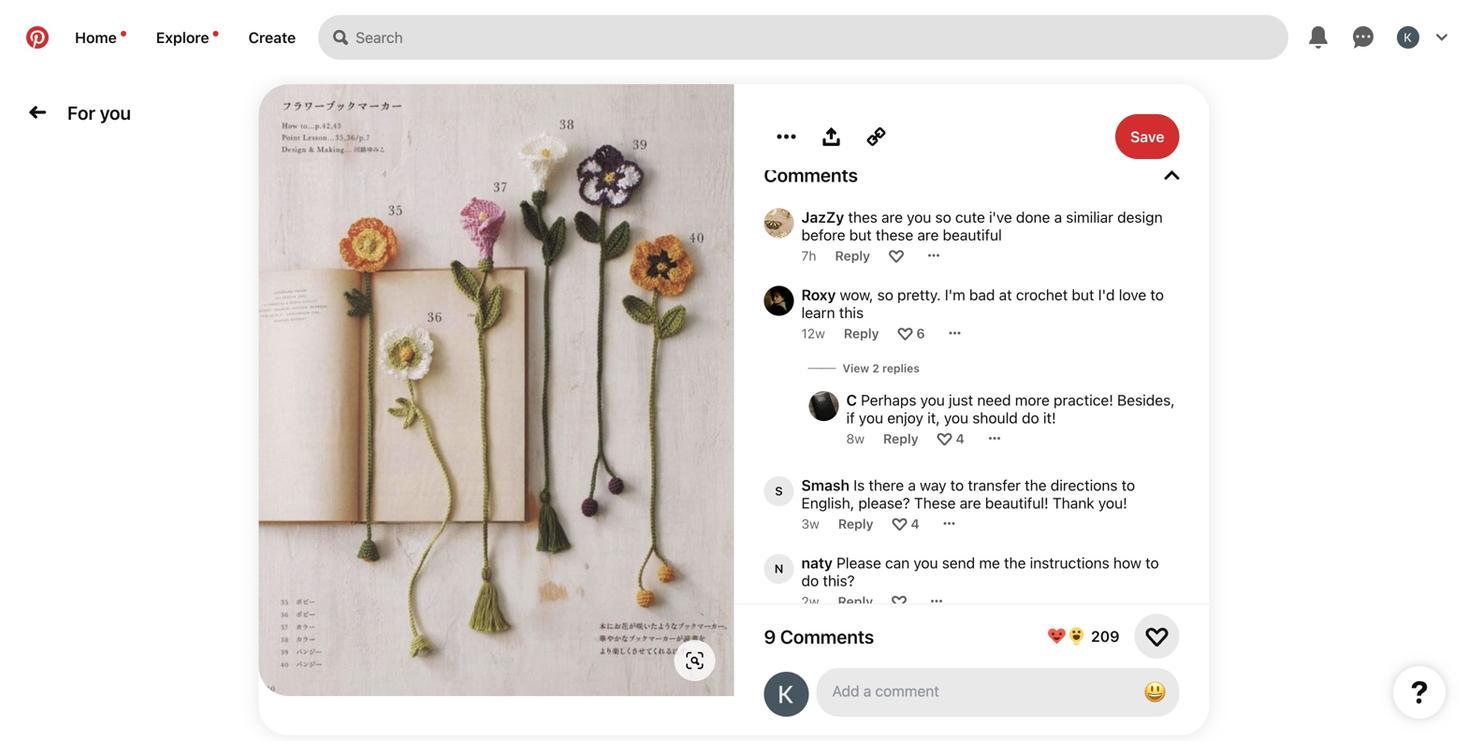 Task type: describe. For each thing, give the bounding box(es) containing it.
reply for is
[[839, 516, 874, 531]]

comments button
[[764, 164, 1180, 186]]

but inside thes are you so cute i've done a similiar design before but these are beautiful
[[850, 226, 872, 244]]

a inside is there a way to transfer the directions to english, please? these are beautiful! thank you!
[[908, 476, 916, 494]]

notifications image
[[213, 31, 219, 37]]

beautiful
[[943, 226, 1002, 244]]

for you button
[[60, 94, 139, 131]]

you!
[[1099, 494, 1128, 512]]

the inside please can you send me the instructions how to do this?
[[1004, 554, 1026, 572]]

explore link
[[141, 15, 234, 60]]

done
[[1016, 208, 1051, 226]]

1 vertical spatial comments
[[780, 626, 874, 648]]

you left just
[[921, 391, 945, 409]]

⎯⎯
[[809, 360, 835, 375]]

loan link
[[764, 632, 794, 662]]

4 for these
[[911, 516, 920, 531]]

notifications image
[[121, 31, 126, 37]]

naty
[[802, 554, 833, 572]]

reply button for thes
[[835, 248, 871, 263]]

but inside wow, so pretty. i'm bad at crochet but i'd love to learn this
[[1072, 286, 1095, 304]]

replies
[[883, 362, 920, 375]]

should
[[973, 409, 1018, 427]]

is there a way to transfer the directions to english, please? these are beautiful! thank you!
[[802, 476, 1140, 512]]

these
[[876, 226, 914, 244]]

directions
[[1051, 476, 1118, 494]]

reply for wow,
[[844, 326, 879, 341]]

naty link
[[802, 554, 833, 572]]

just
[[949, 391, 974, 409]]

you inside button
[[100, 101, 131, 123]]

loan image
[[764, 632, 794, 662]]

way
[[920, 476, 947, 494]]

9 comments
[[764, 626, 874, 648]]

c image
[[809, 391, 839, 421]]

you inside please can you send me the instructions how to do this?
[[914, 554, 938, 572]]

react image
[[898, 326, 913, 341]]

this?
[[823, 572, 855, 590]]

more
[[1015, 391, 1050, 409]]

smash link
[[802, 476, 850, 494]]

jazzy
[[802, 208, 844, 226]]

create link
[[234, 15, 311, 60]]

kendall parks image
[[1398, 26, 1420, 49]]

4 button for you
[[956, 431, 965, 446]]

at
[[999, 286, 1012, 304]]

please
[[837, 554, 882, 572]]

12w
[[802, 326, 825, 341]]

thes are you so cute i've done a similiar design before but these are beautiful
[[802, 208, 1167, 244]]

cute
[[956, 208, 985, 226]]

click to shop image
[[686, 651, 704, 670]]

view
[[843, 362, 870, 375]]

roxy link
[[802, 286, 836, 304]]

209
[[1092, 628, 1120, 645]]

transfer
[[968, 476, 1021, 494]]

jazzy link
[[802, 208, 844, 226]]

⎯⎯ view 2 replies
[[809, 360, 920, 375]]

do inside "perhaps you just need more practice! besides, if you enjoy it, you should do it!"
[[1022, 409, 1040, 427]]

i've
[[989, 208, 1013, 226]]

react image down these
[[889, 248, 904, 263]]

c link
[[847, 391, 857, 409]]

it,
[[928, 409, 940, 427]]

reply button for is
[[839, 516, 874, 531]]

3w
[[802, 516, 820, 531]]

you inside thes are you so cute i've done a similiar design before but these are beautiful
[[907, 208, 932, 226]]

please?
[[859, 494, 910, 512]]

jazzy image
[[764, 208, 794, 238]]

Search text field
[[356, 15, 1289, 60]]

thes
[[848, 208, 878, 226]]

this
[[839, 304, 864, 322]]

love
[[1119, 286, 1147, 304]]

naty image
[[764, 554, 794, 584]]

similiar
[[1066, 208, 1114, 226]]

how
[[1114, 554, 1142, 572]]

kendallparks02 image
[[764, 672, 809, 717]]

besides,
[[1118, 391, 1175, 409]]

crochet
[[1016, 286, 1068, 304]]

before
[[802, 226, 846, 244]]

thank
[[1053, 494, 1095, 512]]

reply for perhaps
[[884, 431, 919, 446]]



Task type: locate. For each thing, give the bounding box(es) containing it.
0 vertical spatial comments
[[764, 164, 858, 186]]

1 horizontal spatial but
[[1072, 286, 1095, 304]]

4 button for these
[[911, 516, 920, 531]]

perhaps you just need more practice! besides, if you enjoy it, you should do it!
[[847, 391, 1179, 427]]

0 horizontal spatial but
[[850, 226, 872, 244]]

you right if
[[859, 409, 884, 427]]

react image down can
[[892, 594, 907, 609]]

is
[[854, 476, 865, 494]]

save
[[1131, 128, 1165, 146]]

to
[[1151, 286, 1164, 304], [951, 476, 964, 494], [1122, 476, 1136, 494], [1146, 554, 1159, 572]]

perhaps
[[861, 391, 917, 409]]

please can you send me the instructions how to do this?
[[802, 554, 1163, 590]]

1 horizontal spatial a
[[1055, 208, 1063, 226]]

do inside please can you send me the instructions how to do this?
[[802, 572, 819, 590]]

reply button down 'english,'
[[839, 516, 874, 531]]

reply button down this
[[844, 326, 879, 341]]

i'm
[[945, 286, 966, 304]]

1 vertical spatial but
[[1072, 286, 1095, 304]]

reaction image
[[1146, 625, 1169, 648]]

1 vertical spatial 4 button
[[911, 516, 920, 531]]

instructions
[[1030, 554, 1110, 572]]

a
[[1055, 208, 1063, 226], [908, 476, 916, 494]]

wow, so pretty. i'm bad at crochet but i'd love to learn this
[[802, 286, 1168, 322]]

can
[[885, 554, 910, 572]]

for
[[67, 101, 95, 123]]

the right me
[[1004, 554, 1026, 572]]

but left i'd
[[1072, 286, 1095, 304]]

to inside please can you send me the instructions how to do this?
[[1146, 554, 1159, 572]]

c
[[847, 391, 857, 409]]

0 horizontal spatial so
[[878, 286, 894, 304]]

0 horizontal spatial do
[[802, 572, 819, 590]]

but left these
[[850, 226, 872, 244]]

4 for you
[[956, 431, 965, 446]]

to right directions
[[1122, 476, 1136, 494]]

0 horizontal spatial 4
[[911, 516, 920, 531]]

2w
[[802, 594, 820, 609]]

the inside is there a way to transfer the directions to english, please? these are beautiful! thank you!
[[1025, 476, 1047, 494]]

reply button for please
[[838, 594, 873, 609]]

smash image
[[764, 476, 794, 506]]

you
[[100, 101, 131, 123], [907, 208, 932, 226], [921, 391, 945, 409], [859, 409, 884, 427], [944, 409, 969, 427], [914, 554, 938, 572]]

create
[[249, 29, 296, 46]]

do up 2w
[[802, 572, 819, 590]]

to right love
[[1151, 286, 1164, 304]]

there
[[869, 476, 904, 494]]

1 vertical spatial so
[[878, 286, 894, 304]]

1 vertical spatial 4
[[911, 516, 920, 531]]

roxy image
[[764, 286, 794, 316]]

so
[[936, 208, 952, 226], [878, 286, 894, 304]]

4 down these
[[911, 516, 920, 531]]

beautiful!
[[985, 494, 1049, 512]]

comments up jazzy
[[764, 164, 858, 186]]

1 horizontal spatial 4
[[956, 431, 965, 446]]

practice!
[[1054, 391, 1114, 409]]

reply for thes
[[835, 248, 871, 263]]

so inside thes are you so cute i've done a similiar design before but these are beautiful
[[936, 208, 952, 226]]

4 button down just
[[956, 431, 965, 446]]

0 horizontal spatial 4 button
[[911, 516, 920, 531]]

1 horizontal spatial do
[[1022, 409, 1040, 427]]

if
[[847, 409, 855, 427]]

9
[[764, 626, 776, 648]]

reply for please
[[838, 594, 873, 609]]

save button
[[1116, 114, 1180, 159], [1116, 114, 1180, 159]]

send
[[942, 554, 976, 572]]

2 horizontal spatial are
[[960, 494, 982, 512]]

1 vertical spatial a
[[908, 476, 916, 494]]

need
[[978, 391, 1011, 409]]

bad
[[970, 286, 995, 304]]

comments
[[764, 164, 858, 186], [780, 626, 874, 648]]

i'd
[[1099, 286, 1115, 304]]

the right transfer
[[1025, 476, 1047, 494]]

0 vertical spatial but
[[850, 226, 872, 244]]

8w
[[847, 431, 865, 446]]

a inside thes are you so cute i've done a similiar design before but these are beautiful
[[1055, 208, 1063, 226]]

0 vertical spatial do
[[1022, 409, 1040, 427]]

these
[[914, 494, 956, 512]]

😃
[[1144, 679, 1167, 705]]

search icon image
[[333, 30, 348, 45]]

do
[[1022, 409, 1040, 427], [802, 572, 819, 590]]

0 vertical spatial 4 button
[[956, 431, 965, 446]]

a right done
[[1055, 208, 1063, 226]]

you left cute
[[907, 208, 932, 226]]

roxy
[[802, 286, 836, 304]]

1 vertical spatial do
[[802, 572, 819, 590]]

a left the way
[[908, 476, 916, 494]]

0 vertical spatial a
[[1055, 208, 1063, 226]]

you right it,
[[944, 409, 969, 427]]

home link
[[60, 15, 141, 60]]

so right wow,
[[878, 286, 894, 304]]

pretty.
[[898, 286, 941, 304]]

1 horizontal spatial so
[[936, 208, 952, 226]]

reply button for perhaps
[[884, 431, 919, 446]]

reply button down before
[[835, 248, 871, 263]]

0 vertical spatial so
[[936, 208, 952, 226]]

comments down 2w
[[780, 626, 874, 648]]

0 horizontal spatial a
[[908, 476, 916, 494]]

me
[[979, 554, 1000, 572]]

expand icon image
[[1165, 167, 1180, 182]]

the
[[1025, 476, 1047, 494], [1004, 554, 1026, 572]]

reply down this
[[844, 326, 879, 341]]

reply down 'english,'
[[839, 516, 874, 531]]

wow,
[[840, 286, 874, 304]]

to right the way
[[951, 476, 964, 494]]

4 button down these
[[911, 516, 920, 531]]

learn
[[802, 304, 835, 322]]

but
[[850, 226, 872, 244], [1072, 286, 1095, 304]]

reply button down enjoy
[[884, 431, 919, 446]]

home
[[75, 29, 117, 46]]

to inside wow, so pretty. i'm bad at crochet but i'd love to learn this
[[1151, 286, 1164, 304]]

6 button
[[917, 326, 925, 341]]

so inside wow, so pretty. i'm bad at crochet but i'd love to learn this
[[878, 286, 894, 304]]

reply down enjoy
[[884, 431, 919, 446]]

Add a comment field
[[833, 682, 1122, 700]]

enjoy
[[888, 409, 924, 427]]

4
[[956, 431, 965, 446], [911, 516, 920, 531]]

reply button for wow,
[[844, 326, 879, 341]]

1 vertical spatial the
[[1004, 554, 1026, 572]]

design
[[1118, 208, 1163, 226]]

react image down it,
[[938, 431, 953, 446]]

it!
[[1044, 409, 1057, 427]]

are inside is there a way to transfer the directions to english, please? these are beautiful! thank you!
[[960, 494, 982, 512]]

react image down please?
[[892, 516, 907, 531]]

so left cute
[[936, 208, 952, 226]]

english,
[[802, 494, 855, 512]]

6
[[917, 326, 925, 341]]

react image
[[889, 248, 904, 263], [938, 431, 953, 446], [892, 516, 907, 531], [892, 594, 907, 609]]

for you
[[67, 101, 131, 123]]

2
[[873, 362, 880, 375]]

1 horizontal spatial are
[[918, 226, 939, 244]]

reply
[[835, 248, 871, 263], [844, 326, 879, 341], [884, 431, 919, 446], [839, 516, 874, 531], [838, 594, 873, 609]]

reply button down this?
[[838, 594, 873, 609]]

you right 'for'
[[100, 101, 131, 123]]

0 vertical spatial 4
[[956, 431, 965, 446]]

reply button
[[835, 248, 871, 263], [844, 326, 879, 341], [884, 431, 919, 446], [839, 516, 874, 531], [838, 594, 873, 609]]

4 button
[[956, 431, 965, 446], [911, 516, 920, 531]]

1 horizontal spatial 4 button
[[956, 431, 965, 446]]

you right can
[[914, 554, 938, 572]]

0 vertical spatial the
[[1025, 476, 1047, 494]]

to right how
[[1146, 554, 1159, 572]]

explore
[[156, 29, 209, 46]]

😃 button
[[817, 668, 1180, 717], [1137, 674, 1174, 711]]

reply down before
[[835, 248, 871, 263]]

7h
[[802, 248, 817, 263]]

reply down this?
[[838, 594, 873, 609]]

are
[[882, 208, 903, 226], [918, 226, 939, 244], [960, 494, 982, 512]]

4 down just
[[956, 431, 965, 446]]

do left it!
[[1022, 409, 1040, 427]]

smash
[[802, 476, 850, 494]]

0 horizontal spatial are
[[882, 208, 903, 226]]



Task type: vqa. For each thing, say whether or not it's contained in the screenshot.
the bottommost 4 button
yes



